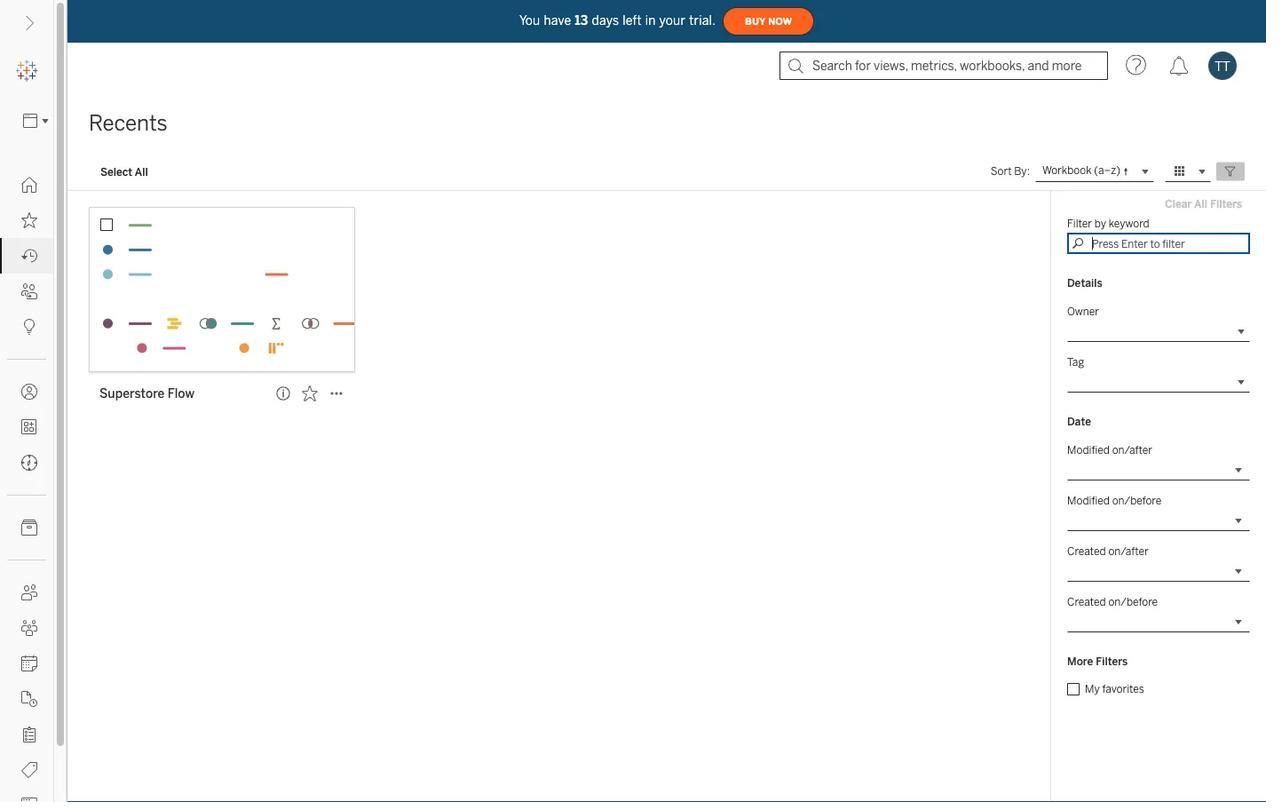 Task type: vqa. For each thing, say whether or not it's contained in the screenshot.
AM
no



Task type: describe. For each thing, give the bounding box(es) containing it.
13
[[575, 13, 588, 28]]

favorites
[[1103, 683, 1145, 696]]

left
[[623, 13, 642, 28]]

on/before for created on/before
[[1109, 595, 1158, 608]]

all for select
[[135, 165, 148, 178]]

superstore
[[99, 386, 165, 401]]

Modified on/after text field
[[1068, 459, 1251, 481]]

created for created on/after
[[1068, 545, 1107, 557]]

buy
[[745, 16, 766, 27]]

modified on/after
[[1068, 443, 1153, 456]]

on/after for created on/after
[[1109, 545, 1149, 557]]

superstore flow
[[99, 386, 195, 401]]

tag
[[1068, 355, 1085, 368]]

in
[[646, 13, 656, 28]]

filter by keyword
[[1068, 217, 1150, 230]]

Filter by keyword text field
[[1068, 233, 1251, 254]]

(a–z)
[[1095, 164, 1121, 177]]

buy now
[[745, 16, 792, 27]]

created on/after
[[1068, 545, 1149, 557]]

owner
[[1068, 305, 1100, 318]]

you
[[520, 13, 540, 28]]

modified for modified on/after
[[1068, 443, 1110, 456]]

filter
[[1068, 217, 1093, 230]]

buy now button
[[723, 7, 815, 36]]

sort by:
[[991, 165, 1030, 178]]

created on/before
[[1068, 595, 1158, 608]]

modified for modified on/before
[[1068, 494, 1110, 507]]

Created on/after text field
[[1068, 561, 1251, 582]]

navigation panel element
[[0, 53, 54, 802]]

grid view image
[[1173, 163, 1189, 179]]

now
[[769, 16, 792, 27]]

select all
[[100, 165, 148, 178]]

workbook (a–z)
[[1043, 164, 1121, 177]]

by
[[1095, 217, 1107, 230]]

your
[[660, 13, 686, 28]]

Modified on/before text field
[[1068, 510, 1251, 531]]

have
[[544, 13, 571, 28]]

you have 13 days left in your trial.
[[520, 13, 716, 28]]

modified on/before
[[1068, 494, 1162, 507]]

trial.
[[689, 13, 716, 28]]



Task type: locate. For each thing, give the bounding box(es) containing it.
select all button
[[89, 161, 160, 182]]

created down created on/after
[[1068, 595, 1107, 608]]

date
[[1068, 415, 1092, 428]]

more filters
[[1068, 655, 1128, 668]]

modified
[[1068, 443, 1110, 456], [1068, 494, 1110, 507]]

0 vertical spatial filters
[[1211, 197, 1243, 210]]

0 vertical spatial all
[[135, 165, 148, 178]]

clear all filters
[[1166, 197, 1243, 210]]

1 modified from the top
[[1068, 443, 1110, 456]]

1 horizontal spatial all
[[1195, 197, 1208, 210]]

Search for views, metrics, workbooks, and more text field
[[780, 52, 1109, 80]]

on/before for modified on/before
[[1113, 494, 1162, 507]]

filters right clear
[[1211, 197, 1243, 210]]

on/after
[[1113, 443, 1153, 456], [1109, 545, 1149, 557]]

clear
[[1166, 197, 1192, 210]]

workbook (a–z) button
[[1036, 161, 1155, 182]]

0 vertical spatial modified
[[1068, 443, 1110, 456]]

1 vertical spatial on/before
[[1109, 595, 1158, 608]]

1 vertical spatial all
[[1195, 197, 1208, 210]]

created
[[1068, 545, 1107, 557], [1068, 595, 1107, 608]]

filters up my favorites
[[1096, 655, 1128, 668]]

sort
[[991, 165, 1012, 178]]

by:
[[1015, 165, 1030, 178]]

on/before up modified on/before text field
[[1113, 494, 1162, 507]]

flow
[[168, 386, 195, 401]]

all
[[135, 165, 148, 178], [1195, 197, 1208, 210]]

filters
[[1211, 197, 1243, 210], [1096, 655, 1128, 668]]

1 vertical spatial modified
[[1068, 494, 1110, 507]]

select
[[100, 165, 132, 178]]

1 vertical spatial created
[[1068, 595, 1107, 608]]

1 vertical spatial on/after
[[1109, 545, 1149, 557]]

0 vertical spatial created
[[1068, 545, 1107, 557]]

on/before
[[1113, 494, 1162, 507], [1109, 595, 1158, 608]]

0 horizontal spatial all
[[135, 165, 148, 178]]

2 modified from the top
[[1068, 494, 1110, 507]]

recents
[[89, 111, 168, 136]]

all for clear
[[1195, 197, 1208, 210]]

2 created from the top
[[1068, 595, 1107, 608]]

modified up created on/after
[[1068, 494, 1110, 507]]

1 created from the top
[[1068, 545, 1107, 557]]

all right clear
[[1195, 197, 1208, 210]]

main navigation. press the up and down arrow keys to access links. element
[[0, 167, 53, 802]]

0 vertical spatial on/after
[[1113, 443, 1153, 456]]

details
[[1068, 277, 1103, 290]]

modified down date
[[1068, 443, 1110, 456]]

1 horizontal spatial filters
[[1211, 197, 1243, 210]]

days
[[592, 13, 619, 28]]

workbook
[[1043, 164, 1092, 177]]

on/after for modified on/after
[[1113, 443, 1153, 456]]

more
[[1068, 655, 1094, 668]]

on/after up created on/after 'text box'
[[1109, 545, 1149, 557]]

clear all filters button
[[1158, 193, 1251, 214]]

filters inside button
[[1211, 197, 1243, 210]]

my favorites
[[1086, 683, 1145, 696]]

created up created on/before
[[1068, 545, 1107, 557]]

keyword
[[1109, 217, 1150, 230]]

all right select at left top
[[135, 165, 148, 178]]

0 horizontal spatial filters
[[1096, 655, 1128, 668]]

on/after up modified on/after text box
[[1113, 443, 1153, 456]]

created for created on/before
[[1068, 595, 1107, 608]]

1 vertical spatial filters
[[1096, 655, 1128, 668]]

0 vertical spatial on/before
[[1113, 494, 1162, 507]]

on/before up created on/before text field
[[1109, 595, 1158, 608]]

my
[[1086, 683, 1100, 696]]

Created on/before text field
[[1068, 611, 1251, 632]]



